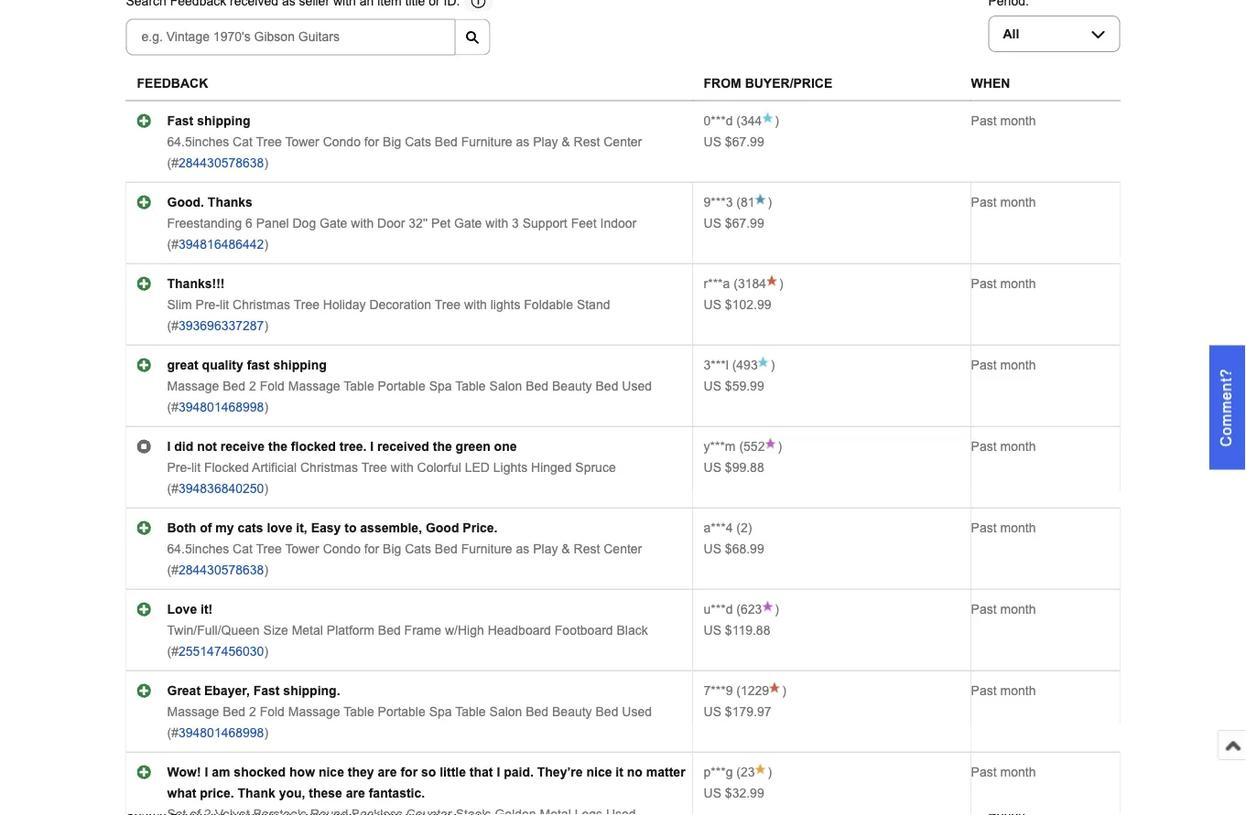 Task type: vqa. For each thing, say whether or not it's contained in the screenshot.
$119.88
yes



Task type: locate. For each thing, give the bounding box(es) containing it.
feedback left by buyer. element for 623
[[704, 603, 733, 617]]

1 horizontal spatial are
[[378, 766, 397, 780]]

past month element for 344
[[971, 114, 1036, 128]]

my
[[216, 521, 234, 535]]

1 vertical spatial as
[[516, 542, 530, 557]]

284430578638 link up it!
[[179, 563, 264, 578]]

1 vertical spatial for
[[364, 542, 379, 557]]

6 past from the top
[[971, 521, 997, 535]]

past month for 552
[[971, 440, 1036, 454]]

5 past month element from the top
[[971, 440, 1036, 454]]

7 feedback left by buyer. element from the top
[[704, 603, 733, 617]]

tree down the love
[[256, 542, 282, 557]]

2 nice from the left
[[587, 766, 612, 780]]

1 vertical spatial 64.5inches
[[167, 542, 229, 557]]

2 condo from the top
[[323, 542, 361, 557]]

(# inside 'twin/full/queen size metal platform bed frame w/high headboard footboard black (#'
[[167, 645, 179, 659]]

beauty up they're
[[552, 705, 592, 720]]

0 vertical spatial condo
[[323, 135, 361, 149]]

feedback left by buyer. element up us $32.99
[[704, 766, 733, 780]]

( right u***d
[[737, 603, 741, 617]]

1 horizontal spatial nice
[[587, 766, 612, 780]]

colorful
[[417, 461, 461, 475]]

7 past month from the top
[[971, 603, 1036, 617]]

used for us $59.99
[[622, 379, 652, 394]]

play for us $68.99
[[533, 542, 558, 557]]

fold for fast
[[260, 705, 285, 720]]

us down 0***d
[[704, 135, 722, 149]]

shipping
[[197, 114, 250, 128], [273, 358, 327, 372]]

both of my cats love it, easy to assemble, good price. element
[[167, 521, 498, 535]]

a***4 ( 2 ) us $68.99
[[704, 521, 764, 557]]

0 vertical spatial 394801468998 link
[[179, 400, 264, 415]]

284430578638 ) down my
[[179, 563, 268, 578]]

tree inside pre-lit flocked artificial christmas tree with colorful led lights hinged spruce (#
[[361, 461, 387, 475]]

nice up these
[[319, 766, 344, 780]]

0 vertical spatial 284430578638 link
[[179, 156, 264, 170]]

2 us $67.99 from the top
[[704, 216, 764, 231]]

2 $67.99 from the top
[[725, 216, 764, 231]]

when element
[[971, 77, 1010, 91]]

284430578638 for of
[[179, 563, 264, 578]]

slim pre-lit christmas tree holiday decoration tree with lights foldable stand (#
[[167, 298, 610, 333]]

) up shocked
[[264, 726, 268, 741]]

fast shipping
[[167, 114, 250, 128]]

0 vertical spatial pre-
[[196, 298, 220, 312]]

love
[[167, 603, 197, 617]]

2
[[249, 379, 256, 394], [741, 521, 748, 535], [249, 705, 256, 720]]

2 inside a***4 ( 2 ) us $68.99
[[741, 521, 748, 535]]

month for ( 344
[[1001, 114, 1036, 128]]

0 vertical spatial are
[[378, 766, 397, 780]]

good. thanks
[[167, 195, 253, 209]]

past month element for 3184
[[971, 277, 1036, 291]]

month for ( 552
[[1001, 440, 1036, 454]]

0 vertical spatial big
[[383, 135, 401, 149]]

spa up 'received'
[[429, 379, 452, 394]]

7 us from the top
[[704, 624, 722, 638]]

1 center from the top
[[604, 135, 642, 149]]

0 vertical spatial play
[[533, 135, 558, 149]]

us for 9***3
[[704, 216, 722, 231]]

1 feedback left by buyer. element from the top
[[704, 114, 733, 128]]

1 vertical spatial 64.5inches cat tree tower condo for big cats bed furniture as play & rest center (#
[[167, 542, 642, 578]]

shipping down feedback on the left of the page
[[197, 114, 250, 128]]

0 horizontal spatial are
[[346, 787, 365, 801]]

past month element for 1229
[[971, 684, 1036, 698]]

0 vertical spatial center
[[604, 135, 642, 149]]

gate
[[320, 216, 347, 231], [454, 216, 482, 231]]

)
[[775, 114, 779, 128], [264, 156, 268, 170], [768, 195, 772, 209], [264, 237, 268, 252], [779, 277, 784, 291], [264, 319, 268, 333], [771, 358, 775, 372], [264, 400, 268, 415], [778, 440, 782, 454], [264, 482, 268, 496], [748, 521, 752, 535], [264, 563, 268, 578], [775, 603, 779, 617], [264, 645, 268, 659], [782, 684, 787, 698], [264, 726, 268, 741], [768, 766, 772, 780]]

r***a
[[704, 277, 730, 291]]

1 vertical spatial big
[[383, 542, 401, 557]]

1 vertical spatial us $67.99
[[704, 216, 764, 231]]

1 vertical spatial cats
[[405, 542, 431, 557]]

1 past month element from the top
[[971, 114, 1036, 128]]

1 tower from the top
[[285, 135, 319, 149]]

how
[[289, 766, 315, 780]]

play down hinged
[[533, 542, 558, 557]]

1 vertical spatial condo
[[323, 542, 361, 557]]

portable up so
[[378, 705, 426, 720]]

) down the love
[[264, 563, 268, 578]]

2 used from the top
[[622, 705, 652, 720]]

support
[[523, 216, 568, 231]]

552
[[744, 440, 765, 454]]

for inside "wow! i am shocked how nice they are for so little that i paid. they're nice it no matter what price. thank you, these are fantastic."
[[401, 766, 418, 780]]

1 vertical spatial fold
[[260, 705, 285, 720]]

0 vertical spatial rest
[[574, 135, 600, 149]]

i
[[167, 440, 171, 454], [370, 440, 374, 454], [205, 766, 208, 780], [497, 766, 500, 780]]

394801468998 link for ebayer,
[[179, 726, 264, 741]]

month for ( 623
[[1001, 603, 1036, 617]]

1 vertical spatial beauty
[[552, 705, 592, 720]]

1 cats from the top
[[405, 135, 431, 149]]

5 us from the top
[[704, 461, 722, 475]]

feedback left by buyer. element containing 7***9
[[704, 684, 733, 698]]

freestanding 6 panel dog gate with door 32'' pet gate with 3 support feet indoor (#
[[167, 216, 637, 252]]

3 past month from the top
[[971, 277, 1036, 291]]

feedback left by buyer. element containing 9***3
[[704, 195, 733, 209]]

(# up great
[[167, 645, 179, 659]]

1 vertical spatial furniture
[[461, 542, 513, 557]]

from
[[704, 77, 742, 91]]

0 vertical spatial massage bed 2 fold massage table portable spa table salon bed beauty bed used (#
[[167, 379, 652, 415]]

with down 'received'
[[391, 461, 414, 475]]

1 horizontal spatial pre-
[[196, 298, 220, 312]]

) right the 623
[[775, 603, 779, 617]]

394801468998 ) for quality
[[179, 400, 268, 415]]

( right the 3***l
[[732, 358, 737, 372]]

2 284430578638 ) from the top
[[179, 563, 268, 578]]

0 vertical spatial salon
[[490, 379, 522, 394]]

1 fold from the top
[[260, 379, 285, 394]]

spa for shipping.
[[429, 705, 452, 720]]

64.5inches cat tree tower condo for big cats bed furniture as play & rest center (# down "assemble,"
[[167, 542, 642, 578]]

as
[[516, 135, 530, 149], [516, 542, 530, 557]]

feedback left by buyer. element containing u***d
[[704, 603, 733, 617]]

foldable
[[524, 298, 573, 312]]

table up tree.
[[344, 379, 374, 394]]

it!
[[201, 603, 213, 617]]

4 past month from the top
[[971, 358, 1036, 372]]

(#
[[167, 156, 179, 170], [167, 237, 179, 252], [167, 319, 179, 333], [167, 400, 179, 415], [167, 482, 179, 496], [167, 563, 179, 578], [167, 645, 179, 659], [167, 726, 179, 741]]

feedback left by buyer. element up the $68.99 on the bottom right of the page
[[704, 521, 733, 535]]

fast
[[167, 114, 193, 128], [253, 684, 280, 698]]

1 vertical spatial 284430578638
[[179, 563, 264, 578]]

received
[[377, 440, 429, 454]]

7 past month element from the top
[[971, 603, 1036, 617]]

393696337287 )
[[179, 319, 268, 333]]

1 vertical spatial $67.99
[[725, 216, 764, 231]]

( for 81
[[737, 195, 741, 209]]

1 vertical spatial play
[[533, 542, 558, 557]]

dog
[[293, 216, 316, 231]]

tree down tree.
[[361, 461, 387, 475]]

past for ( 3184
[[971, 277, 997, 291]]

feedback left by buyer. element for 344
[[704, 114, 733, 128]]

0 vertical spatial portable
[[378, 379, 426, 394]]

4 (# from the top
[[167, 400, 179, 415]]

1 vertical spatial used
[[622, 705, 652, 720]]

massage bed 2 fold massage table portable spa table salon bed beauty bed used (# for great ebayer, fast shipping.
[[167, 705, 652, 741]]

64.5inches down of
[[167, 542, 229, 557]]

hinged
[[531, 461, 572, 475]]

1 $67.99 from the top
[[725, 135, 764, 149]]

8 us from the top
[[704, 705, 722, 720]]

1 284430578638 link from the top
[[179, 156, 264, 170]]

rest up "footboard"
[[574, 542, 600, 557]]

1 used from the top
[[622, 379, 652, 394]]

4 past month element from the top
[[971, 358, 1036, 372]]

massage bed 2 fold massage table portable spa table salon bed beauty bed used (#
[[167, 379, 652, 415], [167, 705, 652, 741]]

1 vertical spatial &
[[562, 542, 570, 557]]

condo
[[323, 135, 361, 149], [323, 542, 361, 557]]

0 vertical spatial $67.99
[[725, 135, 764, 149]]

us $99.88
[[704, 461, 764, 475]]

3 past from the top
[[971, 277, 997, 291]]

0 vertical spatial lit
[[220, 298, 229, 312]]

0 horizontal spatial shipping
[[197, 114, 250, 128]]

8 feedback left by buyer. element from the top
[[704, 684, 733, 698]]

3 past month element from the top
[[971, 277, 1036, 291]]

tower up dog
[[285, 135, 319, 149]]

artificial
[[252, 461, 297, 475]]

us down 7***9
[[704, 705, 722, 720]]

massage bed 2 fold massage table portable spa table salon bed beauty bed used (# up 'received'
[[167, 379, 652, 415]]

feedback left by buyer. element for 552
[[704, 440, 736, 454]]

1 vertical spatial portable
[[378, 705, 426, 720]]

6 us from the top
[[704, 542, 722, 557]]

with left lights
[[464, 298, 487, 312]]

0 vertical spatial 394801468998
[[179, 400, 264, 415]]

1 vertical spatial lit
[[191, 461, 201, 475]]

0 vertical spatial 2
[[249, 379, 256, 394]]

stand
[[577, 298, 610, 312]]

center up indoor
[[604, 135, 642, 149]]

0 horizontal spatial gate
[[320, 216, 347, 231]]

door
[[377, 216, 405, 231]]

1 vertical spatial 284430578638 link
[[179, 563, 264, 578]]

1 vertical spatial 284430578638 )
[[179, 563, 268, 578]]

0 vertical spatial 64.5inches
[[167, 135, 229, 149]]

394801468998
[[179, 400, 264, 415], [179, 726, 264, 741]]

us
[[704, 135, 722, 149], [704, 216, 722, 231], [704, 298, 722, 312], [704, 379, 722, 394], [704, 461, 722, 475], [704, 542, 722, 557], [704, 624, 722, 638], [704, 705, 722, 720], [704, 787, 722, 801]]

from buyer/price
[[704, 77, 833, 91]]

big for fast shipping
[[383, 135, 401, 149]]

3 us from the top
[[704, 298, 722, 312]]

i did not receive the flocked tree. i received the green one
[[167, 440, 517, 454]]

0 vertical spatial christmas
[[233, 298, 290, 312]]

0 vertical spatial spa
[[429, 379, 452, 394]]

as for us $68.99
[[516, 542, 530, 557]]

1 vertical spatial 394801468998
[[179, 726, 264, 741]]

2 64.5inches cat tree tower condo for big cats bed furniture as play & rest center (# from the top
[[167, 542, 642, 578]]

cats
[[405, 135, 431, 149], [405, 542, 431, 557]]

tower for of
[[285, 542, 319, 557]]

5 past from the top
[[971, 440, 997, 454]]

1 portable from the top
[[378, 379, 426, 394]]

beauty up hinged
[[552, 379, 592, 394]]

past month for 493
[[971, 358, 1036, 372]]

past for ( 23
[[971, 766, 997, 780]]

2 beauty from the top
[[552, 705, 592, 720]]

0 horizontal spatial nice
[[319, 766, 344, 780]]

fold for fast
[[260, 379, 285, 394]]

feedback left by buyer. element containing y***m
[[704, 440, 736, 454]]

1 vertical spatial massage bed 2 fold massage table portable spa table salon bed beauty bed used (#
[[167, 705, 652, 741]]

2 feedback left by buyer. element from the top
[[704, 195, 733, 209]]

0 vertical spatial used
[[622, 379, 652, 394]]

tower down it,
[[285, 542, 319, 557]]

cat
[[233, 135, 253, 149], [233, 542, 253, 557]]

1 us $67.99 from the top
[[704, 135, 764, 149]]

us inside a***4 ( 2 ) us $68.99
[[704, 542, 722, 557]]

1 horizontal spatial shipping
[[273, 358, 327, 372]]

furniture up 3
[[461, 135, 513, 149]]

for down "assemble,"
[[364, 542, 379, 557]]

2 furniture from the top
[[461, 542, 513, 557]]

are up fantastic.
[[378, 766, 397, 780]]

2 gate from the left
[[454, 216, 482, 231]]

$32.99
[[725, 787, 764, 801]]

5 (# from the top
[[167, 482, 179, 496]]

with
[[351, 216, 374, 231], [486, 216, 508, 231], [464, 298, 487, 312], [391, 461, 414, 475]]

1 vertical spatial salon
[[490, 705, 522, 720]]

from buyer/price element
[[704, 77, 833, 91]]

bed up it
[[596, 705, 619, 720]]

1 vertical spatial 2
[[741, 521, 748, 535]]

for left so
[[401, 766, 418, 780]]

us down u***d
[[704, 624, 722, 638]]

black
[[617, 624, 648, 638]]

rest
[[574, 135, 600, 149], [574, 542, 600, 557]]

0 vertical spatial 284430578638
[[179, 156, 264, 170]]

2 month from the top
[[1001, 195, 1036, 209]]

as up 3
[[516, 135, 530, 149]]

2 play from the top
[[533, 542, 558, 557]]

1 284430578638 ) from the top
[[179, 156, 268, 170]]

feedback left by buyer. element containing a***4
[[704, 521, 733, 535]]

1 horizontal spatial lit
[[220, 298, 229, 312]]

1 64.5inches from the top
[[167, 135, 229, 149]]

us down y***m
[[704, 461, 722, 475]]

3 month from the top
[[1001, 277, 1036, 291]]

2 vertical spatial for
[[401, 766, 418, 780]]

bed left frame
[[378, 624, 401, 638]]

0 vertical spatial fold
[[260, 379, 285, 394]]

2 massage bed 2 fold massage table portable spa table salon bed beauty bed used (# from the top
[[167, 705, 652, 741]]

255147456030 )
[[179, 645, 268, 659]]

1 vertical spatial rest
[[574, 542, 600, 557]]

0 vertical spatial tower
[[285, 135, 319, 149]]

& up support
[[562, 135, 570, 149]]

salon
[[490, 379, 522, 394], [490, 705, 522, 720]]

0 vertical spatial furniture
[[461, 135, 513, 149]]

1 play from the top
[[533, 135, 558, 149]]

1 as from the top
[[516, 135, 530, 149]]

cat for shipping
[[233, 135, 253, 149]]

tree left 'holiday'
[[294, 298, 320, 312]]

us for 0***d
[[704, 135, 722, 149]]

flocked
[[291, 440, 336, 454]]

2 salon from the top
[[490, 705, 522, 720]]

past month element for 552
[[971, 440, 1036, 454]]

2 past month from the top
[[971, 195, 1036, 209]]

past for ( 493
[[971, 358, 997, 372]]

center up black
[[604, 542, 642, 557]]

1 vertical spatial fast
[[253, 684, 280, 698]]

0 horizontal spatial fast
[[167, 114, 193, 128]]

$68.99
[[725, 542, 764, 557]]

9 past from the top
[[971, 766, 997, 780]]

gate right dog
[[320, 216, 347, 231]]

fast down feedback on the left of the page
[[167, 114, 193, 128]]

2 cats from the top
[[405, 542, 431, 557]]

0 horizontal spatial lit
[[191, 461, 201, 475]]

2 us from the top
[[704, 216, 722, 231]]

1 vertical spatial shipping
[[273, 358, 327, 372]]

beauty for us $59.99
[[552, 379, 592, 394]]

9 us from the top
[[704, 787, 722, 801]]

284430578638 up it!
[[179, 563, 264, 578]]

284430578638 up thanks
[[179, 156, 264, 170]]

) down the artificial
[[264, 482, 268, 496]]

the up colorful
[[433, 440, 452, 454]]

0 vertical spatial us $67.99
[[704, 135, 764, 149]]

matter
[[646, 766, 686, 780]]

pre- down the thanks!!!
[[196, 298, 220, 312]]

493
[[737, 358, 758, 372]]

christmas inside pre-lit flocked artificial christmas tree with colorful led lights hinged spruce (#
[[300, 461, 358, 475]]

us for 7***9
[[704, 705, 722, 720]]

past month element
[[971, 114, 1036, 128], [971, 195, 1036, 209], [971, 277, 1036, 291], [971, 358, 1036, 372], [971, 440, 1036, 454], [971, 521, 1036, 535], [971, 603, 1036, 617], [971, 684, 1036, 698], [971, 766, 1036, 780]]

284430578638 link for shipping
[[179, 156, 264, 170]]

1 vertical spatial tower
[[285, 542, 319, 557]]

3
[[512, 216, 519, 231]]

for up door
[[364, 135, 379, 149]]

us $67.99 down the ( 81
[[704, 216, 764, 231]]

$67.99 down the ( 81
[[725, 216, 764, 231]]

us down r***a
[[704, 298, 722, 312]]

8 past from the top
[[971, 684, 997, 698]]

2 down fast
[[249, 379, 256, 394]]

1 big from the top
[[383, 135, 401, 149]]

2 cat from the top
[[233, 542, 253, 557]]

(# up did
[[167, 400, 179, 415]]

1 horizontal spatial fast
[[253, 684, 280, 698]]

6 feedback left by buyer. element from the top
[[704, 521, 733, 535]]

play for us $67.99
[[533, 135, 558, 149]]

feedback
[[137, 77, 208, 91]]

us $67.99 for 9***3
[[704, 216, 764, 231]]

furniture
[[461, 135, 513, 149], [461, 542, 513, 557]]

2 vertical spatial 2
[[249, 705, 256, 720]]

past for ( 344
[[971, 114, 997, 128]]

64.5inches down "fast shipping"
[[167, 135, 229, 149]]

feedback left by buyer. element up "us $99.88"
[[704, 440, 736, 454]]

81
[[741, 195, 755, 209]]

0 vertical spatial &
[[562, 135, 570, 149]]

us for y***m
[[704, 461, 722, 475]]

1 month from the top
[[1001, 114, 1036, 128]]

64.5inches cat tree tower condo for big cats bed furniture as play & rest center (# for fast shipping
[[167, 135, 642, 170]]

0 vertical spatial beauty
[[552, 379, 592, 394]]

0 vertical spatial 394801468998 )
[[179, 400, 268, 415]]

394801468998 for ebayer,
[[179, 726, 264, 741]]

1 vertical spatial christmas
[[300, 461, 358, 475]]

( inside a***4 ( 2 ) us $68.99
[[737, 521, 741, 535]]

feedback left by buyer. element
[[704, 114, 733, 128], [704, 195, 733, 209], [704, 277, 730, 291], [704, 358, 729, 372], [704, 440, 736, 454], [704, 521, 733, 535], [704, 603, 733, 617], [704, 684, 733, 698], [704, 766, 733, 780]]

1 vertical spatial cat
[[233, 542, 253, 557]]

$179.97
[[725, 705, 772, 720]]

2 big from the top
[[383, 542, 401, 557]]

used
[[622, 379, 652, 394], [622, 705, 652, 720]]

0 vertical spatial 64.5inches cat tree tower condo for big cats bed furniture as play & rest center (#
[[167, 135, 642, 170]]

) up fast
[[264, 319, 268, 333]]

rest up the feet
[[574, 135, 600, 149]]

tower for shipping
[[285, 135, 319, 149]]

284430578638 link up thanks
[[179, 156, 264, 170]]

1 vertical spatial spa
[[429, 705, 452, 720]]

2 64.5inches from the top
[[167, 542, 229, 557]]

feedback left by buyer. element containing p***g
[[704, 766, 733, 780]]

past month for 1229
[[971, 684, 1036, 698]]

us $67.99
[[704, 135, 764, 149], [704, 216, 764, 231]]

(
[[737, 114, 741, 128], [737, 195, 741, 209], [734, 277, 738, 291], [732, 358, 737, 372], [739, 440, 744, 454], [737, 521, 741, 535], [737, 603, 741, 617], [737, 684, 741, 698], [737, 766, 741, 780]]

$67.99 for 344
[[725, 135, 764, 149]]

5 feedback left by buyer. element from the top
[[704, 440, 736, 454]]

cat for of
[[233, 542, 253, 557]]

pre- down did
[[167, 461, 191, 475]]

feedback left by buyer. element for 23
[[704, 766, 733, 780]]

us down the 3***l
[[704, 379, 722, 394]]

1 vertical spatial 394801468998 )
[[179, 726, 268, 741]]

2 394801468998 link from the top
[[179, 726, 264, 741]]

1 vertical spatial are
[[346, 787, 365, 801]]

4 past from the top
[[971, 358, 997, 372]]

1 (# from the top
[[167, 156, 179, 170]]

( for 1229
[[737, 684, 741, 698]]

(# down slim
[[167, 319, 179, 333]]

0 horizontal spatial pre-
[[167, 461, 191, 475]]

( right 7***9
[[737, 684, 741, 698]]

1 rest from the top
[[574, 135, 600, 149]]

0 horizontal spatial christmas
[[233, 298, 290, 312]]

spruce
[[575, 461, 616, 475]]

( for 493
[[732, 358, 737, 372]]

2 spa from the top
[[429, 705, 452, 720]]

64.5inches
[[167, 135, 229, 149], [167, 542, 229, 557]]

1 vertical spatial 394801468998 link
[[179, 726, 264, 741]]

as up headboard
[[516, 542, 530, 557]]

spa up so
[[429, 705, 452, 720]]

0 vertical spatial cats
[[405, 135, 431, 149]]

us $102.99
[[704, 298, 772, 312]]

shipping right fast
[[273, 358, 327, 372]]

2 for shipping
[[249, 379, 256, 394]]

7 month from the top
[[1001, 603, 1036, 617]]

1 vertical spatial pre-
[[167, 461, 191, 475]]

feedback left by buyer. element containing 0***d
[[704, 114, 733, 128]]

1 the from the left
[[268, 440, 288, 454]]

with inside slim pre-lit christmas tree holiday decoration tree with lights foldable stand (#
[[464, 298, 487, 312]]

lit
[[220, 298, 229, 312], [191, 461, 201, 475]]

feedback left by buyer. element containing r***a
[[704, 277, 730, 291]]

1 horizontal spatial gate
[[454, 216, 482, 231]]

us for u***d
[[704, 624, 722, 638]]

( right "p***g"
[[737, 766, 741, 780]]

2 the from the left
[[433, 440, 452, 454]]

fold down fast
[[260, 379, 285, 394]]

2 past month element from the top
[[971, 195, 1036, 209]]

table up 'they' at the left of the page
[[344, 705, 374, 720]]

1 horizontal spatial christmas
[[300, 461, 358, 475]]

9 past month element from the top
[[971, 766, 1036, 780]]

beauty
[[552, 379, 592, 394], [552, 705, 592, 720]]

394801468998 ) up am
[[179, 726, 268, 741]]

(# inside freestanding 6 panel dog gate with door 32'' pet gate with 3 support feet indoor (#
[[167, 237, 179, 252]]

2 284430578638 from the top
[[179, 563, 264, 578]]

0 vertical spatial as
[[516, 135, 530, 149]]

394801468998 up am
[[179, 726, 264, 741]]

u***d
[[704, 603, 733, 617]]

1 horizontal spatial the
[[433, 440, 452, 454]]

$67.99 down ( 344
[[725, 135, 764, 149]]

1 cat from the top
[[233, 135, 253, 149]]

0 vertical spatial cat
[[233, 135, 253, 149]]

1 condo from the top
[[323, 135, 361, 149]]

fast
[[247, 358, 270, 372]]

massage bed 2 fold massage table portable spa table salon bed beauty bed used (# up so
[[167, 705, 652, 741]]

platform
[[327, 624, 374, 638]]

1 394801468998 ) from the top
[[179, 400, 268, 415]]

past month element for 493
[[971, 358, 1036, 372]]

1 salon from the top
[[490, 379, 522, 394]]

table up that
[[455, 705, 486, 720]]

8 past month element from the top
[[971, 684, 1036, 698]]

2 (# from the top
[[167, 237, 179, 252]]

2 portable from the top
[[378, 705, 426, 720]]

3 (# from the top
[[167, 319, 179, 333]]

0 vertical spatial 284430578638 )
[[179, 156, 268, 170]]

pre-
[[196, 298, 220, 312], [167, 461, 191, 475]]

2 fold from the top
[[260, 705, 285, 720]]

wow! i am shocked how nice they are for so little that i paid. they're nice it no matter what price. thank you, these are fantastic.
[[167, 766, 686, 801]]

christmas up 393696337287 )
[[233, 298, 290, 312]]

394801468998 link up 'not'
[[179, 400, 264, 415]]

4 month from the top
[[1001, 358, 1036, 372]]

3 feedback left by buyer. element from the top
[[704, 277, 730, 291]]

7 (# from the top
[[167, 645, 179, 659]]

the
[[268, 440, 288, 454], [433, 440, 452, 454]]

2 394801468998 ) from the top
[[179, 726, 268, 741]]

1 beauty from the top
[[552, 379, 592, 394]]

big for both of my cats love it, easy to assemble, good price.
[[383, 542, 401, 557]]

salon up paid.
[[490, 705, 522, 720]]

0 horizontal spatial the
[[268, 440, 288, 454]]

394836840250
[[179, 482, 264, 496]]

it,
[[296, 521, 307, 535]]

& down hinged
[[562, 542, 570, 557]]

fold
[[260, 379, 285, 394], [260, 705, 285, 720]]

( for 23
[[737, 766, 741, 780]]

0 vertical spatial for
[[364, 135, 379, 149]]

spa for shipping
[[429, 379, 452, 394]]

past month for 23
[[971, 766, 1036, 780]]

1 massage bed 2 fold massage table portable spa table salon bed beauty bed used (# from the top
[[167, 379, 652, 415]]

284430578638
[[179, 156, 264, 170], [179, 563, 264, 578]]

394801468998 )
[[179, 400, 268, 415], [179, 726, 268, 741]]

394801468998 up 'not'
[[179, 400, 264, 415]]

month for ( 23
[[1001, 766, 1036, 780]]

2 284430578638 link from the top
[[179, 563, 264, 578]]

thank
[[238, 787, 275, 801]]

2 rest from the top
[[574, 542, 600, 557]]

8 month from the top
[[1001, 684, 1036, 698]]

us down "p***g"
[[704, 787, 722, 801]]

they're
[[537, 766, 583, 780]]

(# up 'wow!'
[[167, 726, 179, 741]]

nice
[[319, 766, 344, 780], [587, 766, 612, 780]]

284430578638 )
[[179, 156, 268, 170], [179, 563, 268, 578]]

feedback left by buyer. element containing 3***l
[[704, 358, 729, 372]]

massage
[[167, 379, 219, 394], [288, 379, 340, 394], [167, 705, 219, 720], [288, 705, 340, 720]]

1 vertical spatial center
[[604, 542, 642, 557]]

w/high
[[445, 624, 484, 638]]

6
[[246, 216, 253, 231]]

2 tower from the top
[[285, 542, 319, 557]]

1 64.5inches cat tree tower condo for big cats bed furniture as play & rest center (# from the top
[[167, 135, 642, 170]]

1 & from the top
[[562, 135, 570, 149]]



Task type: describe. For each thing, give the bounding box(es) containing it.
64.5inches for of
[[167, 542, 229, 557]]

6 past month from the top
[[971, 521, 1036, 535]]

no
[[627, 766, 643, 780]]

for for both of my cats love it, easy to assemble, good price.
[[364, 542, 379, 557]]

with left 3
[[486, 216, 508, 231]]

& for us $67.99
[[562, 135, 570, 149]]

i did not receive the flocked tree. i received the green one element
[[167, 440, 517, 454]]

wow! i am shocked how nice they are for so little that i paid. they're nice it no matter what price. thank you, these are fantastic. element
[[167, 766, 686, 801]]

panel
[[256, 216, 289, 231]]

decoration
[[369, 298, 431, 312]]

$102.99
[[725, 298, 772, 312]]

easy
[[311, 521, 341, 535]]

center for us $68.99
[[604, 542, 642, 557]]

with inside pre-lit flocked artificial christmas tree with colorful led lights hinged spruce (#
[[391, 461, 414, 475]]

( for 344
[[737, 114, 741, 128]]

( for 552
[[739, 440, 744, 454]]

i left did
[[167, 440, 171, 454]]

) right 3184
[[779, 277, 784, 291]]

feedback left by buyer. element for 2
[[704, 521, 733, 535]]

( 344
[[733, 114, 762, 128]]

good
[[426, 521, 459, 535]]

so
[[421, 766, 436, 780]]

( 1229
[[733, 684, 769, 698]]

furniture for both of my cats love it, easy to assemble, good price.
[[461, 542, 513, 557]]

massage bed 2 fold massage table portable spa table salon bed beauty bed used (# for great quality fast shipping
[[167, 379, 652, 415]]

feedback left by buyer. element for 1229
[[704, 684, 733, 698]]

all button
[[989, 16, 1120, 52]]

lit inside slim pre-lit christmas tree holiday decoration tree with lights foldable stand (#
[[220, 298, 229, 312]]

month for ( 493
[[1001, 358, 1036, 372]]

to
[[345, 521, 357, 535]]

price.
[[200, 787, 234, 801]]

) right 344
[[775, 114, 779, 128]]

thanks
[[208, 195, 253, 209]]

feedback left by buyer. element for 3184
[[704, 277, 730, 291]]

price.
[[463, 521, 498, 535]]

feedback left by buyer. element for 493
[[704, 358, 729, 372]]

size
[[263, 624, 288, 638]]

284430578638 ) for of
[[179, 563, 268, 578]]

with left door
[[351, 216, 374, 231]]

what
[[167, 787, 196, 801]]

condo for of
[[323, 542, 361, 557]]

a***4
[[704, 521, 733, 535]]

past month for 81
[[971, 195, 1036, 209]]

both
[[167, 521, 196, 535]]

( 3184
[[730, 277, 767, 291]]

(# inside slim pre-lit christmas tree holiday decoration tree with lights foldable stand (#
[[167, 319, 179, 333]]

past for ( 1229
[[971, 684, 997, 698]]

284430578638 link for of
[[179, 563, 264, 578]]

metal
[[292, 624, 323, 638]]

us for r***a
[[704, 298, 722, 312]]

$67.99 for 81
[[725, 216, 764, 231]]

assemble,
[[360, 521, 422, 535]]

64.5inches cat tree tower condo for big cats bed furniture as play & rest center (# for both of my cats love it, easy to assemble, good price.
[[167, 542, 642, 578]]

y***m
[[704, 440, 736, 454]]

rest for us $68.99
[[574, 542, 600, 557]]

284430578638 for shipping
[[179, 156, 264, 170]]

us for p***g
[[704, 787, 722, 801]]

) down fast
[[264, 400, 268, 415]]

bed inside 'twin/full/queen size metal platform bed frame w/high headboard footboard black (#'
[[378, 624, 401, 638]]

bed up spruce
[[596, 379, 619, 394]]

) up panel
[[264, 156, 268, 170]]

great
[[167, 358, 198, 372]]

394801468998 link for quality
[[179, 400, 264, 415]]

month for ( 81
[[1001, 195, 1036, 209]]

bed up pet
[[435, 135, 458, 149]]

past month element for 23
[[971, 766, 1036, 780]]

& for us $68.99
[[562, 542, 570, 557]]

us $179.97
[[704, 705, 772, 720]]

cats for both of my cats love it, easy to assemble, good price.
[[405, 542, 431, 557]]

284430578638 ) for shipping
[[179, 156, 268, 170]]

bed down foldable on the left of page
[[526, 379, 549, 394]]

as for us $67.99
[[516, 135, 530, 149]]

) down panel
[[264, 237, 268, 252]]

393696337287
[[179, 319, 264, 333]]

( 623
[[733, 603, 762, 617]]

salon for great ebayer, fast shipping.
[[490, 705, 522, 720]]

feedback element
[[137, 77, 208, 91]]

used for us $179.97
[[622, 705, 652, 720]]

6 (# from the top
[[167, 563, 179, 578]]

portable for great quality fast shipping
[[378, 379, 426, 394]]

indoor
[[600, 216, 637, 231]]

(# inside pre-lit flocked artificial christmas tree with colorful led lights hinged spruce (#
[[167, 482, 179, 496]]

pre- inside pre-lit flocked artificial christmas tree with colorful led lights hinged spruce (#
[[167, 461, 191, 475]]

feedback left by buyer. element for 81
[[704, 195, 733, 209]]

lights
[[493, 461, 528, 475]]

select the feedback time period you want to see element
[[989, 0, 1029, 8]]

394801468998 ) for ebayer,
[[179, 726, 268, 741]]

1 nice from the left
[[319, 766, 344, 780]]

shocked
[[234, 766, 286, 780]]

salon for great quality fast shipping
[[490, 379, 522, 394]]

64.5inches for shipping
[[167, 135, 229, 149]]

) right 1229
[[782, 684, 787, 698]]

freestanding
[[167, 216, 242, 231]]

past month element for 81
[[971, 195, 1036, 209]]

shipping.
[[283, 684, 340, 698]]

past for ( 623
[[971, 603, 997, 617]]

i right tree.
[[370, 440, 374, 454]]

slim
[[167, 298, 192, 312]]

portable for great ebayer, fast shipping.
[[378, 705, 426, 720]]

for for fast shipping
[[364, 135, 379, 149]]

table up green at the bottom
[[455, 379, 486, 394]]

past for ( 81
[[971, 195, 997, 209]]

that
[[470, 766, 493, 780]]

fantastic.
[[369, 787, 425, 801]]

past month for 344
[[971, 114, 1036, 128]]

2 for shipping.
[[249, 705, 256, 720]]

1229
[[741, 684, 769, 698]]

bed up paid.
[[526, 705, 549, 720]]

394836840250 link
[[179, 482, 264, 496]]

quality
[[202, 358, 243, 372]]

condo for shipping
[[323, 135, 361, 149]]

623
[[741, 603, 762, 617]]

p***g
[[704, 766, 733, 780]]

great ebayer, fast shipping.
[[167, 684, 340, 698]]

flocked
[[204, 461, 249, 475]]

thanks!!! element
[[167, 277, 225, 291]]

love it! element
[[167, 603, 213, 617]]

8 (# from the top
[[167, 726, 179, 741]]

both of my cats love it, easy to assemble, good price.
[[167, 521, 498, 535]]

comment?
[[1218, 369, 1235, 447]]

green
[[456, 440, 491, 454]]

good. thanks element
[[167, 195, 253, 209]]

buyer/price
[[745, 77, 833, 91]]

( 552
[[736, 440, 765, 454]]

394816486442
[[179, 237, 264, 252]]

3184
[[738, 277, 767, 291]]

comment? link
[[1210, 346, 1246, 470]]

) down the size
[[264, 645, 268, 659]]

of
[[200, 521, 212, 535]]

love it!
[[167, 603, 213, 617]]

lit inside pre-lit flocked artificial christmas tree with colorful led lights hinged spruce (#
[[191, 461, 201, 475]]

when
[[971, 77, 1010, 91]]

beauty for us $179.97
[[552, 705, 592, 720]]

twin/full/queen size metal platform bed frame w/high headboard footboard black (#
[[167, 624, 648, 659]]

tree.
[[340, 440, 367, 454]]

( 81
[[733, 195, 755, 209]]

pre- inside slim pre-lit christmas tree holiday decoration tree with lights foldable stand (#
[[196, 298, 220, 312]]

23
[[741, 766, 755, 780]]

furniture for fast shipping
[[461, 135, 513, 149]]

e.g. Vintage 1970's Gibson Guitars text field
[[126, 19, 456, 56]]

bed down good
[[435, 542, 458, 557]]

255147456030
[[179, 645, 264, 659]]

great quality fast shipping element
[[167, 358, 327, 372]]

bed down quality
[[223, 379, 246, 394]]

paid.
[[504, 766, 534, 780]]

394801468998 for quality
[[179, 400, 264, 415]]

past for ( 552
[[971, 440, 997, 454]]

christmas inside slim pre-lit christmas tree holiday decoration tree with lights foldable stand (#
[[233, 298, 290, 312]]

i right that
[[497, 766, 500, 780]]

great ebayer, fast shipping. element
[[167, 684, 340, 698]]

it
[[616, 766, 624, 780]]

32''
[[409, 216, 428, 231]]

) right 81 at the top
[[768, 195, 772, 209]]

great quality fast shipping
[[167, 358, 327, 372]]

not
[[197, 440, 217, 454]]

great
[[167, 684, 201, 698]]

) right 23
[[768, 766, 772, 780]]

month for ( 1229
[[1001, 684, 1036, 698]]

) right the 493
[[771, 358, 775, 372]]

us $67.99 for 0***d
[[704, 135, 764, 149]]

) inside a***4 ( 2 ) us $68.99
[[748, 521, 752, 535]]

thanks!!!
[[167, 277, 225, 291]]

( for 623
[[737, 603, 741, 617]]

they
[[348, 766, 374, 780]]

344
[[741, 114, 762, 128]]

rest for us $67.99
[[574, 135, 600, 149]]

0 vertical spatial shipping
[[197, 114, 250, 128]]

us for 3***l
[[704, 379, 722, 394]]

fast shipping element
[[167, 114, 250, 128]]

( for 3184
[[734, 277, 738, 291]]

pet
[[431, 216, 451, 231]]

i left am
[[205, 766, 208, 780]]

these
[[309, 787, 342, 801]]

255147456030 link
[[179, 645, 264, 659]]

3***l
[[704, 358, 729, 372]]

tree up panel
[[256, 135, 282, 149]]

tree right "decoration"
[[435, 298, 461, 312]]

0 vertical spatial fast
[[167, 114, 193, 128]]

1 gate from the left
[[320, 216, 347, 231]]

394816486442 )
[[179, 237, 268, 252]]

cats for fast shipping
[[405, 135, 431, 149]]

6 past month element from the top
[[971, 521, 1036, 535]]

center for us $67.99
[[604, 135, 642, 149]]

( 23
[[733, 766, 755, 780]]

headboard
[[488, 624, 551, 638]]

) right 552
[[778, 440, 782, 454]]

$119.88
[[725, 624, 771, 638]]

6 month from the top
[[1001, 521, 1036, 535]]

past month for 3184
[[971, 277, 1036, 291]]

bed down ebayer,
[[223, 705, 246, 720]]

month for ( 3184
[[1001, 277, 1036, 291]]

9***3
[[704, 195, 733, 209]]

receive
[[221, 440, 265, 454]]



